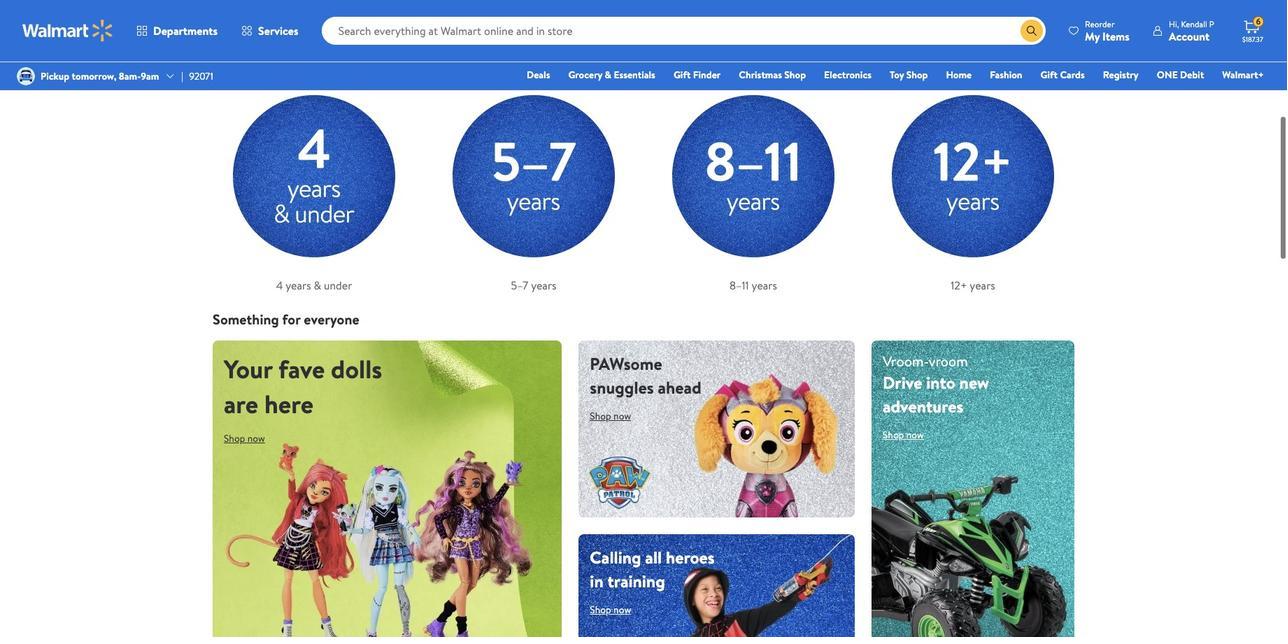 Task type: describe. For each thing, give the bounding box(es) containing it.
8–11 years
[[730, 278, 778, 293]]

christmas
[[739, 68, 783, 82]]

gift cards link
[[1035, 67, 1092, 83]]

gift finder
[[674, 68, 721, 82]]

training
[[608, 570, 665, 594]]

shop down are at the left bottom of the page
[[224, 432, 245, 446]]

items
[[1103, 28, 1130, 44]]

hi, kendall p account
[[1170, 18, 1215, 44]]

into
[[927, 371, 956, 395]]

services button
[[230, 14, 311, 48]]

12+ years link
[[872, 75, 1075, 293]]

category shop by age - 12 plus years image
[[872, 75, 1075, 278]]

toy shop link
[[884, 67, 935, 83]]

shop now for pawsome snuggles ahead
[[590, 410, 632, 424]]

vroom-vroom drive into new adventures
[[883, 352, 990, 419]]

grocery
[[569, 68, 603, 82]]

9am
[[141, 69, 159, 83]]

years for 5–7
[[531, 278, 557, 293]]

shop down "in"
[[590, 604, 612, 618]]

finder
[[693, 68, 721, 82]]

shop dolls image
[[213, 341, 562, 638]]

vroom-
[[883, 352, 929, 371]]

your
[[224, 352, 273, 387]]

my
[[1086, 28, 1101, 44]]

shop now link for pawsome snuggles ahead
[[590, 405, 643, 428]]

6 $187.37
[[1243, 16, 1264, 44]]

pickup tomorrow, 8am-9am
[[41, 69, 159, 83]]

5–7 years
[[511, 278, 557, 293]]

fashion link
[[984, 67, 1029, 83]]

shop paw patrol image for pawsome snuggles ahead
[[579, 341, 855, 518]]

shop down adventures
[[883, 429, 905, 443]]

0 horizontal spatial &
[[314, 278, 321, 293]]

debit
[[1181, 68, 1205, 82]]

p
[[1210, 18, 1215, 30]]

8–11
[[730, 278, 749, 293]]

cards
[[1061, 68, 1085, 82]]

new
[[960, 371, 990, 395]]

something
[[213, 310, 279, 329]]

deals
[[527, 68, 550, 82]]

8–11 years link
[[652, 75, 855, 293]]

home
[[947, 68, 972, 82]]

shop right christmas
[[785, 68, 806, 82]]

your fave dolls are here
[[224, 352, 382, 422]]

tomorrow,
[[72, 69, 117, 83]]

ahead
[[658, 376, 702, 400]]

walmart+
[[1223, 68, 1265, 82]]

6
[[1257, 16, 1262, 27]]

category shop by age - 5 to 7 years image
[[433, 75, 636, 278]]

shop now for calling all heroes in training
[[590, 604, 632, 618]]

12+
[[951, 278, 968, 293]]

under
[[324, 278, 352, 293]]

gift for gift cards
[[1041, 68, 1058, 82]]

reorder my items
[[1086, 18, 1130, 44]]

search icon image
[[1027, 25, 1038, 36]]

5–7 years link
[[433, 75, 636, 293]]

toy
[[890, 68, 905, 82]]

now for your fave dolls are here
[[248, 432, 265, 446]]

gift cards
[[1041, 68, 1085, 82]]

grocery & essentials link
[[562, 67, 662, 83]]

dolls
[[331, 352, 382, 387]]

4 years & under
[[276, 278, 352, 293]]

4 years & under link
[[213, 75, 416, 293]]

one debit link
[[1151, 67, 1211, 83]]

all
[[646, 546, 662, 570]]

electronics
[[825, 68, 872, 82]]

calling
[[590, 546, 642, 570]]

home link
[[940, 67, 979, 83]]

hi,
[[1170, 18, 1180, 30]]

category shop by age - 8 to 11 years image
[[652, 75, 855, 278]]



Task type: locate. For each thing, give the bounding box(es) containing it.
one debit
[[1158, 68, 1205, 82]]

shop left by
[[213, 55, 244, 74]]

1 vertical spatial &
[[314, 278, 321, 293]]

shop now down snuggles
[[590, 410, 632, 424]]

4 years from the left
[[970, 278, 996, 293]]

shop now link down "in"
[[590, 600, 643, 622]]

deals link
[[521, 67, 557, 83]]

toy shop
[[890, 68, 928, 82]]

fave
[[279, 352, 325, 387]]

gift inside gift cards link
[[1041, 68, 1058, 82]]

5–7
[[511, 278, 529, 293]]

gift for gift finder
[[674, 68, 691, 82]]

years for 8–11
[[752, 278, 778, 293]]

in
[[590, 570, 604, 594]]

gift finder link
[[668, 67, 727, 83]]

gift
[[674, 68, 691, 82], [1041, 68, 1058, 82]]

registry
[[1104, 68, 1139, 82]]

now
[[614, 410, 632, 424], [907, 429, 925, 443], [248, 432, 265, 446], [614, 604, 632, 618]]

gift left cards
[[1041, 68, 1058, 82]]

1 vertical spatial shop paw patrol image
[[579, 535, 855, 638]]

years inside "5–7 years" link
[[531, 278, 557, 293]]

shop now link down snuggles
[[590, 405, 643, 428]]

here
[[265, 387, 314, 422]]

shop now down "in"
[[590, 604, 632, 618]]

pawsome
[[590, 352, 663, 376]]

years right 12+
[[970, 278, 996, 293]]

shop by age
[[213, 55, 286, 74]]

years right 4
[[286, 278, 311, 293]]

2 years from the left
[[531, 278, 557, 293]]

now down adventures
[[907, 429, 925, 443]]

walmart+ link
[[1217, 67, 1271, 83]]

now down snuggles
[[614, 410, 632, 424]]

now down the training
[[614, 604, 632, 618]]

vroom
[[929, 352, 969, 371]]

drive
[[883, 371, 923, 395]]

calling all heroes in training
[[590, 546, 715, 594]]

0 horizontal spatial gift
[[674, 68, 691, 82]]

1 horizontal spatial &
[[605, 68, 612, 82]]

years for 4
[[286, 278, 311, 293]]

shop now down adventures
[[883, 429, 925, 443]]

| 92071
[[182, 69, 213, 83]]

shop now link for calling all heroes in training
[[590, 600, 643, 622]]

0 vertical spatial shop paw patrol image
[[579, 341, 855, 518]]

0 vertical spatial &
[[605, 68, 612, 82]]

shop right toy
[[907, 68, 928, 82]]

shop now link for your fave dolls are here
[[224, 428, 276, 450]]

for
[[283, 310, 301, 329]]

Walmart Site-Wide search field
[[322, 17, 1046, 45]]

Search search field
[[322, 17, 1046, 45]]

pawsome snuggles ahead
[[590, 352, 702, 400]]

category shop by age - 4 years and under image
[[213, 75, 416, 278]]

one
[[1158, 68, 1179, 82]]

shop ride ons image
[[872, 341, 1075, 638]]

shop paw patrol image
[[579, 341, 855, 518], [579, 535, 855, 638]]

shop now link down are at the left bottom of the page
[[224, 428, 276, 450]]

age
[[265, 55, 286, 74]]

years for 12+
[[970, 278, 996, 293]]

shop now link
[[590, 405, 643, 428], [883, 424, 936, 447], [224, 428, 276, 450], [590, 600, 643, 622]]

&
[[605, 68, 612, 82], [314, 278, 321, 293]]

essentials
[[614, 68, 656, 82]]

departments
[[153, 23, 218, 38]]

electronics link
[[818, 67, 878, 83]]

fashion
[[991, 68, 1023, 82]]

shop now for your fave dolls are here
[[224, 432, 265, 446]]

years inside 12+ years link
[[970, 278, 996, 293]]

& right grocery
[[605, 68, 612, 82]]

92071
[[189, 69, 213, 83]]

shop
[[213, 55, 244, 74], [785, 68, 806, 82], [907, 68, 928, 82], [590, 410, 612, 424], [883, 429, 905, 443], [224, 432, 245, 446], [590, 604, 612, 618]]

departments button
[[125, 14, 230, 48]]

now down are at the left bottom of the page
[[248, 432, 265, 446]]

1 horizontal spatial gift
[[1041, 68, 1058, 82]]

12+ years
[[951, 278, 996, 293]]

pickup
[[41, 69, 69, 83]]

years
[[286, 278, 311, 293], [531, 278, 557, 293], [752, 278, 778, 293], [970, 278, 996, 293]]

3 years from the left
[[752, 278, 778, 293]]

years right "8–11"
[[752, 278, 778, 293]]

something for everyone
[[213, 310, 360, 329]]

christmas shop link
[[733, 67, 813, 83]]

account
[[1170, 28, 1210, 44]]

2 gift from the left
[[1041, 68, 1058, 82]]

shop down snuggles
[[590, 410, 612, 424]]

years inside 8–11 years link
[[752, 278, 778, 293]]

shop now
[[590, 410, 632, 424], [883, 429, 925, 443], [224, 432, 265, 446], [590, 604, 632, 618]]

now for pawsome snuggles ahead
[[614, 410, 632, 424]]

$187.37
[[1243, 34, 1264, 44]]

walmart image
[[22, 20, 113, 42]]

shop now link down adventures
[[883, 424, 936, 447]]

8am-
[[119, 69, 141, 83]]

1 shop paw patrol image from the top
[[579, 341, 855, 518]]

1 gift from the left
[[674, 68, 691, 82]]

heroes
[[666, 546, 715, 570]]

services
[[258, 23, 299, 38]]

|
[[182, 69, 183, 83]]

snuggles
[[590, 376, 654, 400]]

registry link
[[1097, 67, 1146, 83]]

years right 5–7
[[531, 278, 557, 293]]

& left under
[[314, 278, 321, 293]]

christmas shop
[[739, 68, 806, 82]]

4
[[276, 278, 283, 293]]

now for calling all heroes in training
[[614, 604, 632, 618]]

1 years from the left
[[286, 278, 311, 293]]

reorder
[[1086, 18, 1115, 30]]

kendall
[[1182, 18, 1208, 30]]

 image
[[17, 67, 35, 85]]

grocery & essentials
[[569, 68, 656, 82]]

everyone
[[304, 310, 360, 329]]

years inside '4 years & under' link
[[286, 278, 311, 293]]

adventures
[[883, 395, 964, 419]]

shop now down are at the left bottom of the page
[[224, 432, 265, 446]]

by
[[247, 55, 261, 74]]

gift left finder
[[674, 68, 691, 82]]

shop paw patrol image for calling all heroes in training
[[579, 535, 855, 638]]

are
[[224, 387, 258, 422]]

gift inside gift finder link
[[674, 68, 691, 82]]

2 shop paw patrol image from the top
[[579, 535, 855, 638]]



Task type: vqa. For each thing, say whether or not it's contained in the screenshot.
left EXTRA
no



